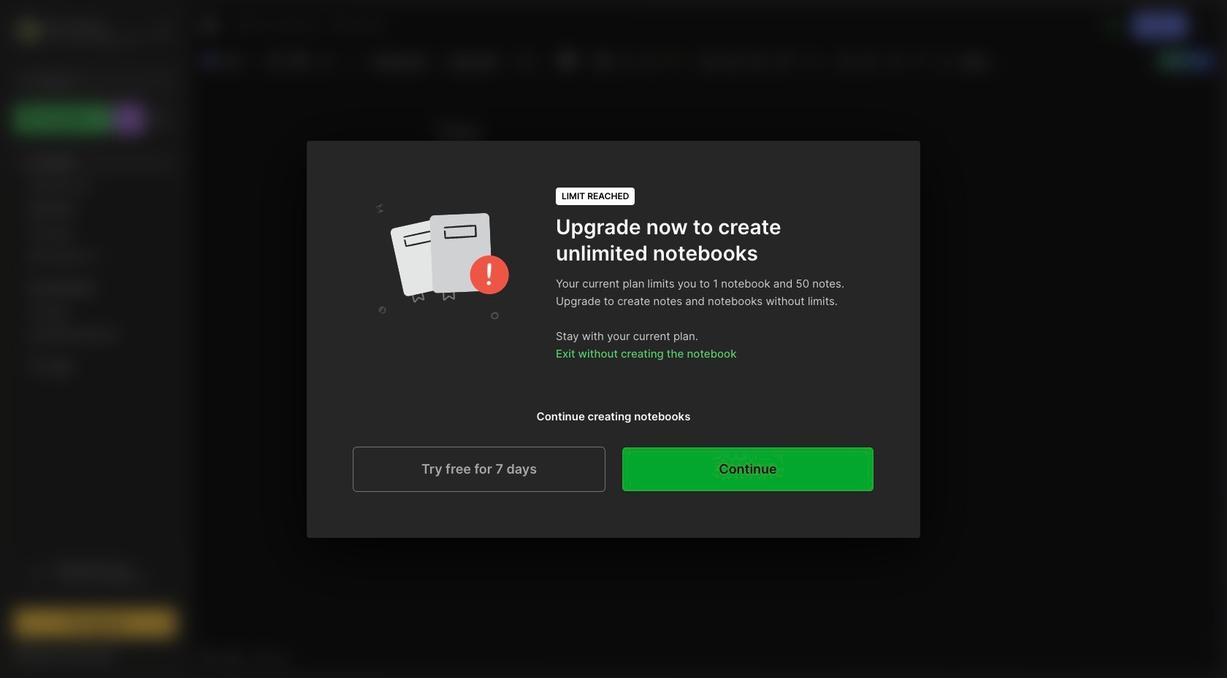 Task type: vqa. For each thing, say whether or not it's contained in the screenshot.
Font family IMAGE at top
yes



Task type: locate. For each thing, give the bounding box(es) containing it.
add a reminder image
[[199, 650, 217, 668]]

strikethrough image
[[886, 50, 907, 71]]

main element
[[0, 0, 190, 679]]

add tag image
[[224, 650, 242, 668]]

Note Editor text field
[[191, 75, 1222, 644]]

font color image
[[556, 50, 591, 71]]

calendar event image
[[289, 50, 309, 71]]

undo image
[[316, 50, 336, 71]]

checklist image
[[747, 50, 767, 71]]

expand note image
[[201, 17, 218, 34]]

indent image
[[836, 50, 856, 71]]

note window element
[[190, 4, 1223, 674]]

italic image
[[616, 50, 636, 71]]

tree
[[5, 142, 185, 540]]

Search text field
[[40, 75, 163, 88]]

numbered list image
[[723, 50, 744, 71]]

task image
[[265, 50, 286, 71]]

superscript image
[[910, 50, 930, 71]]

subscript image
[[933, 50, 954, 71]]

bold image
[[593, 50, 613, 71]]

None search field
[[40, 72, 163, 90]]



Task type: describe. For each thing, give the bounding box(es) containing it.
underline image
[[639, 50, 660, 71]]

expand tags image
[[19, 308, 28, 316]]

tree inside the main element
[[5, 142, 185, 540]]

insert link image
[[774, 50, 794, 71]]

insert image
[[199, 51, 264, 70]]

font family image
[[446, 51, 512, 70]]

alignment image
[[799, 50, 834, 71]]

expand notebooks image
[[19, 284, 28, 293]]

more image
[[959, 51, 1002, 70]]

highlight image
[[661, 50, 695, 71]]

none search field inside the main element
[[40, 72, 163, 90]]

outdent image
[[859, 50, 880, 71]]

heading level image
[[368, 51, 442, 70]]

font size image
[[516, 51, 552, 70]]

bulleted list image
[[700, 50, 720, 71]]



